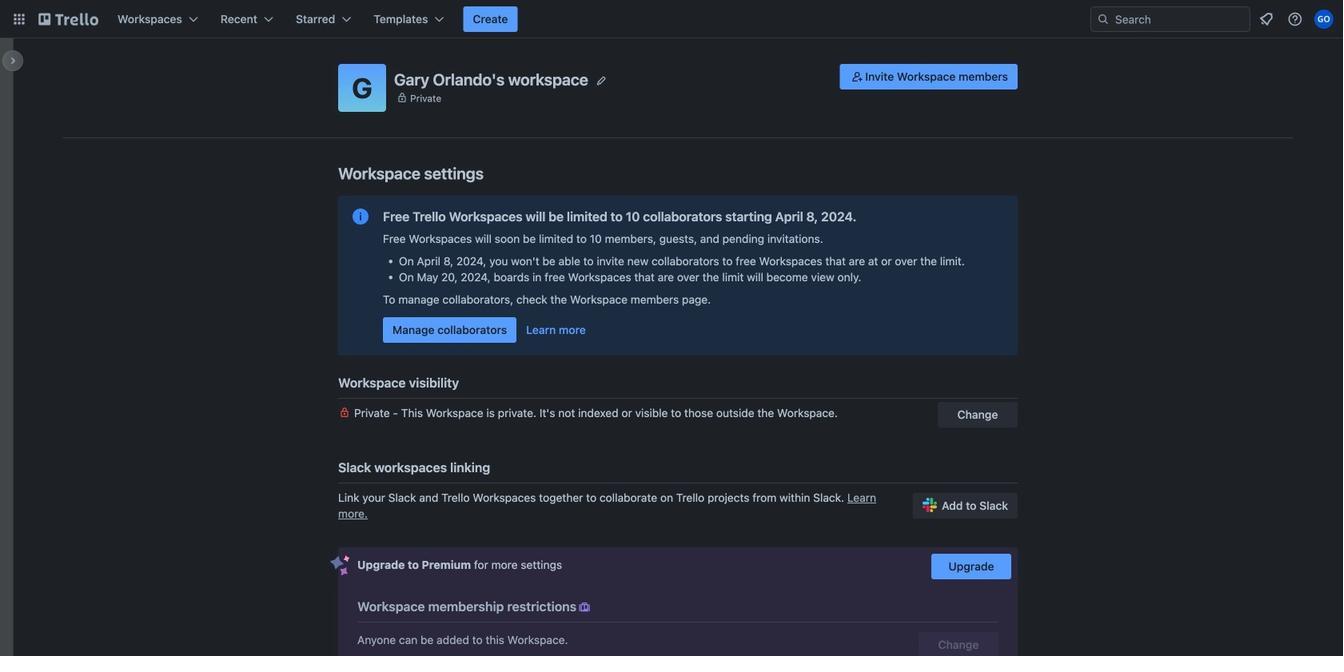 Task type: vqa. For each thing, say whether or not it's contained in the screenshot.
Board name 'text box'
no



Task type: describe. For each thing, give the bounding box(es) containing it.
gary orlando (garyorlando) image
[[1315, 10, 1334, 29]]

sm image
[[850, 69, 866, 85]]

Search field
[[1110, 7, 1250, 31]]

sm image
[[577, 600, 593, 616]]

primary element
[[0, 0, 1344, 38]]



Task type: locate. For each thing, give the bounding box(es) containing it.
sparkle image
[[330, 556, 350, 577]]

back to home image
[[38, 6, 98, 32]]

open information menu image
[[1288, 11, 1304, 27]]

0 notifications image
[[1257, 10, 1277, 29]]

search image
[[1098, 13, 1110, 26]]



